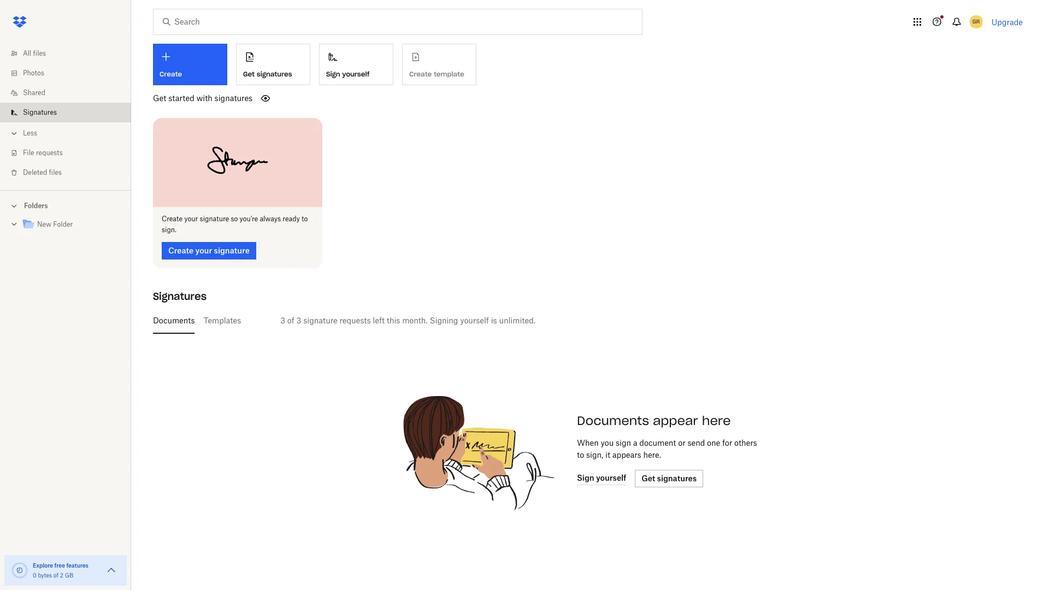 Task type: describe. For each thing, give the bounding box(es) containing it.
0 horizontal spatial get signatures button
[[236, 44, 310, 85]]

gb
[[65, 572, 73, 579]]

1 vertical spatial signatures
[[153, 290, 207, 302]]

sign yourself inside button
[[326, 70, 370, 78]]

1 horizontal spatial sign yourself button
[[577, 472, 626, 485]]

less
[[23, 129, 37, 137]]

this
[[387, 316, 400, 325]]

all
[[23, 49, 31, 57]]

0 horizontal spatial sign yourself button
[[319, 44, 393, 85]]

templates tab
[[203, 307, 241, 334]]

always
[[260, 214, 281, 223]]

1 horizontal spatial get signatures button
[[635, 470, 703, 487]]

a
[[633, 438, 637, 447]]

1 vertical spatial yourself
[[460, 316, 489, 325]]

0 vertical spatial get signatures
[[243, 70, 292, 78]]

all files
[[23, 49, 46, 57]]

signatures link
[[9, 103, 131, 122]]

here.
[[643, 450, 661, 459]]

file
[[23, 149, 34, 157]]

folders
[[24, 202, 48, 210]]

photos
[[23, 69, 44, 77]]

signature for create your signature so you're always ready to sign.
[[200, 214, 229, 223]]

ready
[[283, 214, 300, 223]]

photos link
[[9, 63, 131, 83]]

new folder
[[37, 220, 73, 228]]

signature for create your signature
[[214, 246, 250, 255]]

here
[[702, 413, 731, 428]]

new folder link
[[22, 217, 122, 232]]

free
[[54, 562, 65, 569]]

month.
[[402, 316, 428, 325]]

1 horizontal spatial requests
[[340, 316, 371, 325]]

0 vertical spatial of
[[287, 316, 294, 325]]

1 horizontal spatial signatures
[[257, 70, 292, 78]]

gr button
[[967, 13, 985, 31]]

create for create
[[160, 70, 182, 78]]

your for create your signature
[[195, 246, 212, 255]]

create your signature button
[[162, 242, 256, 259]]

it
[[605, 450, 610, 459]]

with
[[196, 93, 212, 103]]

2 horizontal spatial yourself
[[596, 473, 626, 482]]

0 horizontal spatial sign
[[326, 70, 340, 78]]

1 vertical spatial signatures
[[214, 93, 252, 103]]

1 3 from the left
[[280, 316, 285, 325]]

less image
[[9, 128, 20, 139]]

explore
[[33, 562, 53, 569]]

create for create your signature so you're always ready to sign.
[[162, 214, 183, 223]]

appear
[[653, 413, 698, 428]]

2 3 from the left
[[296, 316, 301, 325]]

started
[[168, 93, 194, 103]]

is
[[491, 316, 497, 325]]

folders button
[[0, 197, 131, 214]]

2 horizontal spatial get
[[642, 473, 655, 483]]

send
[[688, 438, 705, 447]]

create your signature so you're always ready to sign.
[[162, 214, 308, 234]]

files for all files
[[33, 49, 46, 57]]

file requests link
[[9, 143, 131, 163]]

or
[[678, 438, 685, 447]]

appears
[[612, 450, 641, 459]]

create button
[[153, 44, 227, 85]]

documents appear here
[[577, 413, 731, 428]]

0 vertical spatial get
[[243, 70, 255, 78]]

0
[[33, 572, 36, 579]]

0 vertical spatial yourself
[[342, 70, 370, 78]]

new
[[37, 220, 51, 228]]

your for create your signature so you're always ready to sign.
[[184, 214, 198, 223]]

bytes
[[38, 572, 52, 579]]

dropbox image
[[9, 11, 31, 33]]

tab list containing documents
[[153, 307, 1027, 334]]

Search in folder "Dropbox" text field
[[174, 16, 620, 28]]

gr
[[972, 18, 980, 25]]

when you sign a document or send one for others to sign, it appears here.
[[577, 438, 757, 459]]



Task type: vqa. For each thing, say whether or not it's contained in the screenshot.
"Text Field"
no



Task type: locate. For each thing, give the bounding box(es) containing it.
0 vertical spatial signature
[[200, 214, 229, 223]]

others
[[734, 438, 757, 447]]

get up get started with signatures
[[243, 70, 255, 78]]

document
[[639, 438, 676, 447]]

create up started
[[160, 70, 182, 78]]

0 horizontal spatial sign yourself
[[326, 70, 370, 78]]

of
[[287, 316, 294, 325], [53, 572, 58, 579]]

so
[[231, 214, 238, 223]]

shared
[[23, 89, 45, 97]]

get
[[243, 70, 255, 78], [153, 93, 166, 103], [642, 473, 655, 483]]

0 vertical spatial requests
[[36, 149, 63, 157]]

documents for documents
[[153, 316, 195, 325]]

documents up you at the right of page
[[577, 413, 649, 428]]

3
[[280, 316, 285, 325], [296, 316, 301, 325]]

of inside explore free features 0 bytes of 2 gb
[[53, 572, 58, 579]]

signatures
[[257, 70, 292, 78], [214, 93, 252, 103], [657, 473, 697, 483]]

1 vertical spatial create
[[162, 214, 183, 223]]

create inside dropdown button
[[160, 70, 182, 78]]

1 horizontal spatial signatures
[[153, 290, 207, 302]]

get down 'here.'
[[642, 473, 655, 483]]

all files link
[[9, 44, 131, 63]]

signatures inside "link"
[[23, 108, 57, 116]]

1 horizontal spatial files
[[49, 168, 62, 176]]

1 horizontal spatial 3
[[296, 316, 301, 325]]

1 vertical spatial signature
[[214, 246, 250, 255]]

signing
[[430, 316, 458, 325]]

left
[[373, 316, 385, 325]]

0 horizontal spatial signatures
[[214, 93, 252, 103]]

folder
[[53, 220, 73, 228]]

explore free features 0 bytes of 2 gb
[[33, 562, 88, 579]]

1 vertical spatial your
[[195, 246, 212, 255]]

documents for documents appear here
[[577, 413, 649, 428]]

1 horizontal spatial of
[[287, 316, 294, 325]]

to
[[302, 214, 308, 223], [577, 450, 584, 459]]

create
[[160, 70, 182, 78], [162, 214, 183, 223], [168, 246, 194, 255]]

documents left templates
[[153, 316, 195, 325]]

0 horizontal spatial requests
[[36, 149, 63, 157]]

signatures list item
[[0, 103, 131, 122]]

1 horizontal spatial get
[[243, 70, 255, 78]]

yourself
[[342, 70, 370, 78], [460, 316, 489, 325], [596, 473, 626, 482]]

create inside button
[[168, 246, 194, 255]]

to inside when you sign a document or send one for others to sign, it appears here.
[[577, 450, 584, 459]]

1 horizontal spatial documents
[[577, 413, 649, 428]]

1 vertical spatial of
[[53, 572, 58, 579]]

create for create your signature
[[168, 246, 194, 255]]

0 horizontal spatial get
[[153, 93, 166, 103]]

1 horizontal spatial sign
[[577, 473, 594, 482]]

requests left left
[[340, 316, 371, 325]]

0 horizontal spatial documents
[[153, 316, 195, 325]]

one
[[707, 438, 720, 447]]

list containing all files
[[0, 37, 131, 190]]

create your signature
[[168, 246, 250, 255]]

0 horizontal spatial signatures
[[23, 108, 57, 116]]

requests right file
[[36, 149, 63, 157]]

get started with signatures
[[153, 93, 252, 103]]

0 vertical spatial sign yourself button
[[319, 44, 393, 85]]

files
[[33, 49, 46, 57], [49, 168, 62, 176]]

your down create your signature so you're always ready to sign.
[[195, 246, 212, 255]]

0 horizontal spatial to
[[302, 214, 308, 223]]

0 vertical spatial get signatures button
[[236, 44, 310, 85]]

2 vertical spatial signature
[[303, 316, 337, 325]]

for
[[722, 438, 732, 447]]

0 vertical spatial your
[[184, 214, 198, 223]]

1 horizontal spatial get signatures
[[642, 473, 697, 483]]

get signatures
[[243, 70, 292, 78], [642, 473, 697, 483]]

when
[[577, 438, 599, 447]]

2 vertical spatial yourself
[[596, 473, 626, 482]]

1 vertical spatial sign yourself
[[577, 473, 626, 482]]

tab list
[[153, 307, 1027, 334]]

templates
[[203, 316, 241, 325]]

upgrade link
[[991, 17, 1023, 26]]

files for deleted files
[[49, 168, 62, 176]]

create down sign.
[[168, 246, 194, 255]]

files right deleted
[[49, 168, 62, 176]]

you
[[601, 438, 614, 447]]

deleted files
[[23, 168, 62, 176]]

signatures down shared
[[23, 108, 57, 116]]

1 horizontal spatial sign yourself
[[577, 473, 626, 482]]

1 vertical spatial requests
[[340, 316, 371, 325]]

0 horizontal spatial of
[[53, 572, 58, 579]]

your
[[184, 214, 198, 223], [195, 246, 212, 255]]

to down when on the bottom right of the page
[[577, 450, 584, 459]]

1 vertical spatial get signatures
[[642, 473, 697, 483]]

your inside create your signature button
[[195, 246, 212, 255]]

2 vertical spatial signatures
[[657, 473, 697, 483]]

sign yourself button
[[319, 44, 393, 85], [577, 472, 626, 485]]

documents
[[153, 316, 195, 325], [577, 413, 649, 428]]

unlimited.
[[499, 316, 536, 325]]

2 vertical spatial create
[[168, 246, 194, 255]]

1 horizontal spatial to
[[577, 450, 584, 459]]

0 horizontal spatial 3
[[280, 316, 285, 325]]

3 of 3 signature requests left this month. signing yourself is unlimited.
[[280, 316, 536, 325]]

1 vertical spatial get
[[153, 93, 166, 103]]

sign.
[[162, 225, 176, 234]]

file requests
[[23, 149, 63, 157]]

your up create your signature
[[184, 214, 198, 223]]

1 vertical spatial sign
[[577, 473, 594, 482]]

quota usage element
[[11, 562, 28, 579]]

requests inside file requests link
[[36, 149, 63, 157]]

to inside create your signature so you're always ready to sign.
[[302, 214, 308, 223]]

2 horizontal spatial signatures
[[657, 473, 697, 483]]

upgrade
[[991, 17, 1023, 26]]

signatures up documents tab in the bottom left of the page
[[153, 290, 207, 302]]

1 horizontal spatial yourself
[[460, 316, 489, 325]]

0 vertical spatial create
[[160, 70, 182, 78]]

0 vertical spatial files
[[33, 49, 46, 57]]

documents tab
[[153, 307, 195, 334]]

0 horizontal spatial get signatures
[[243, 70, 292, 78]]

features
[[66, 562, 88, 569]]

you're
[[240, 214, 258, 223]]

sign
[[326, 70, 340, 78], [577, 473, 594, 482]]

get left started
[[153, 93, 166, 103]]

1 vertical spatial sign yourself button
[[577, 472, 626, 485]]

sign,
[[586, 450, 603, 459]]

deleted files link
[[9, 163, 131, 182]]

requests
[[36, 149, 63, 157], [340, 316, 371, 325]]

0 vertical spatial signatures
[[257, 70, 292, 78]]

to right ready
[[302, 214, 308, 223]]

2
[[60, 572, 63, 579]]

0 vertical spatial sign
[[326, 70, 340, 78]]

sign
[[616, 438, 631, 447]]

signature inside button
[[214, 246, 250, 255]]

files right all
[[33, 49, 46, 57]]

create inside create your signature so you're always ready to sign.
[[162, 214, 183, 223]]

0 vertical spatial sign yourself
[[326, 70, 370, 78]]

your inside create your signature so you're always ready to sign.
[[184, 214, 198, 223]]

get signatures button
[[236, 44, 310, 85], [635, 470, 703, 487]]

sign yourself
[[326, 70, 370, 78], [577, 473, 626, 482]]

0 horizontal spatial yourself
[[342, 70, 370, 78]]

signatures
[[23, 108, 57, 116], [153, 290, 207, 302]]

signature
[[200, 214, 229, 223], [214, 246, 250, 255], [303, 316, 337, 325]]

1 vertical spatial to
[[577, 450, 584, 459]]

shared link
[[9, 83, 131, 103]]

1 vertical spatial files
[[49, 168, 62, 176]]

create up sign.
[[162, 214, 183, 223]]

1 vertical spatial documents
[[577, 413, 649, 428]]

0 vertical spatial signatures
[[23, 108, 57, 116]]

0 horizontal spatial files
[[33, 49, 46, 57]]

0 vertical spatial to
[[302, 214, 308, 223]]

2 vertical spatial get
[[642, 473, 655, 483]]

1 vertical spatial get signatures button
[[635, 470, 703, 487]]

list
[[0, 37, 131, 190]]

0 vertical spatial documents
[[153, 316, 195, 325]]

signature inside create your signature so you're always ready to sign.
[[200, 214, 229, 223]]

deleted
[[23, 168, 47, 176]]



